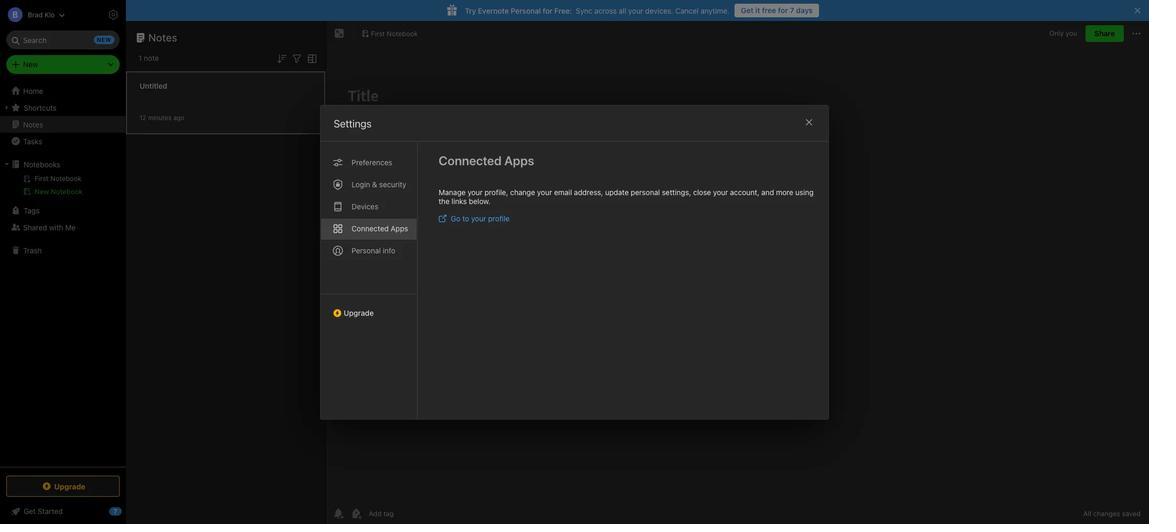 Task type: vqa. For each thing, say whether or not it's contained in the screenshot.
2nd "For" from left
yes



Task type: locate. For each thing, give the bounding box(es) containing it.
shared with me link
[[0, 219, 125, 236]]

and
[[761, 188, 774, 196]]

your right close
[[713, 188, 728, 196]]

personal left "info"
[[352, 246, 381, 255]]

0 horizontal spatial for
[[543, 6, 552, 15]]

connected up manage
[[439, 153, 502, 168]]

tab list
[[321, 141, 418, 419]]

manage
[[439, 188, 466, 196]]

0 horizontal spatial personal
[[352, 246, 381, 255]]

tags button
[[0, 202, 125, 219]]

first
[[371, 29, 385, 38]]

1 horizontal spatial notebook
[[387, 29, 418, 38]]

for
[[778, 6, 788, 15], [543, 6, 552, 15]]

0 vertical spatial connected apps
[[439, 153, 534, 168]]

personal
[[631, 188, 660, 196]]

7
[[790, 6, 794, 15]]

0 vertical spatial connected
[[439, 153, 502, 168]]

shortcuts
[[24, 103, 57, 112]]

1 vertical spatial apps
[[391, 224, 408, 233]]

changes
[[1093, 509, 1120, 518]]

for left free:
[[543, 6, 552, 15]]

all
[[619, 6, 626, 15]]

get it free for 7 days
[[741, 6, 813, 15]]

1 for from the left
[[778, 6, 788, 15]]

0 horizontal spatial connected
[[352, 224, 389, 233]]

apps
[[504, 153, 534, 168], [391, 224, 408, 233]]

notes up "note" at the top left
[[148, 31, 177, 44]]

share button
[[1085, 25, 1124, 42]]

tags
[[24, 206, 40, 215]]

info
[[383, 246, 395, 255]]

0 horizontal spatial upgrade
[[54, 482, 85, 491]]

1 vertical spatial upgrade
[[54, 482, 85, 491]]

tree
[[0, 82, 126, 466]]

0 vertical spatial apps
[[504, 153, 534, 168]]

upgrade inside tab list
[[344, 308, 374, 317]]

&
[[372, 180, 377, 189]]

upgrade
[[344, 308, 374, 317], [54, 482, 85, 491]]

for for free:
[[543, 6, 552, 15]]

2 for from the left
[[543, 6, 552, 15]]

1 vertical spatial new
[[35, 187, 49, 196]]

trash
[[23, 246, 42, 255]]

apps up "info"
[[391, 224, 408, 233]]

expand notebooks image
[[3, 160, 11, 168]]

account,
[[730, 188, 759, 196]]

new
[[23, 60, 38, 69], [35, 187, 49, 196]]

1 vertical spatial upgrade button
[[6, 476, 120, 497]]

1 vertical spatial connected apps
[[352, 224, 408, 233]]

new notebook
[[35, 187, 83, 196]]

your
[[628, 6, 643, 15], [468, 188, 483, 196], [537, 188, 552, 196], [713, 188, 728, 196], [471, 214, 486, 223]]

get it free for 7 days button
[[735, 4, 819, 17]]

notebooks link
[[0, 156, 125, 173]]

new up tags on the top of the page
[[35, 187, 49, 196]]

personal info
[[352, 246, 395, 255]]

home link
[[0, 82, 126, 99]]

1 horizontal spatial for
[[778, 6, 788, 15]]

with
[[49, 223, 63, 232]]

first notebook
[[371, 29, 418, 38]]

settings image
[[107, 8, 120, 21]]

saved
[[1122, 509, 1141, 518]]

1 vertical spatial notebook
[[51, 187, 83, 196]]

only you
[[1049, 29, 1077, 37]]

notebooks
[[24, 160, 60, 169]]

1 horizontal spatial connected apps
[[439, 153, 534, 168]]

1
[[139, 54, 142, 62]]

tree containing home
[[0, 82, 126, 466]]

notebook inside group
[[51, 187, 83, 196]]

1 note
[[139, 54, 159, 62]]

new inside popup button
[[23, 60, 38, 69]]

0 vertical spatial personal
[[511, 6, 541, 15]]

1 vertical spatial personal
[[352, 246, 381, 255]]

connected
[[439, 153, 502, 168], [352, 224, 389, 233]]

try
[[465, 6, 476, 15]]

1 vertical spatial connected
[[352, 224, 389, 233]]

new for new
[[23, 60, 38, 69]]

apps up change
[[504, 153, 534, 168]]

connected apps up profile,
[[439, 153, 534, 168]]

add tag image
[[350, 507, 363, 520]]

0 vertical spatial notebook
[[387, 29, 418, 38]]

0 horizontal spatial notebook
[[51, 187, 83, 196]]

minutes
[[148, 114, 172, 121]]

connected apps up personal info
[[352, 224, 408, 233]]

0 horizontal spatial apps
[[391, 224, 408, 233]]

personal inside tab list
[[352, 246, 381, 255]]

personal
[[511, 6, 541, 15], [352, 246, 381, 255]]

connected inside tab list
[[352, 224, 389, 233]]

notebook up tags button
[[51, 187, 83, 196]]

first notebook button
[[358, 26, 421, 41]]

personal right evernote
[[511, 6, 541, 15]]

0 vertical spatial new
[[23, 60, 38, 69]]

notes up tasks
[[23, 120, 43, 129]]

0 horizontal spatial connected apps
[[352, 224, 408, 233]]

you
[[1066, 29, 1077, 37]]

None search field
[[14, 30, 112, 49]]

login
[[352, 180, 370, 189]]

settings
[[334, 117, 372, 129]]

all
[[1083, 509, 1091, 518]]

0 vertical spatial upgrade button
[[321, 294, 417, 321]]

notes
[[148, 31, 177, 44], [23, 120, 43, 129]]

shared with me
[[23, 223, 76, 232]]

Search text field
[[14, 30, 112, 49]]

upgrade button
[[321, 294, 417, 321], [6, 476, 120, 497]]

manage your profile, change your email address, update personal settings, close your account, and more using the links below.
[[439, 188, 814, 205]]

1 horizontal spatial upgrade button
[[321, 294, 417, 321]]

change
[[510, 188, 535, 196]]

new inside button
[[35, 187, 49, 196]]

connected apps
[[439, 153, 534, 168], [352, 224, 408, 233]]

upgrade button inside tab list
[[321, 294, 417, 321]]

login & security
[[352, 180, 406, 189]]

1 horizontal spatial upgrade
[[344, 308, 374, 317]]

0 horizontal spatial notes
[[23, 120, 43, 129]]

go to your profile
[[451, 214, 510, 223]]

connected up personal info
[[352, 224, 389, 233]]

profile,
[[485, 188, 508, 196]]

new button
[[6, 55, 120, 74]]

notebook inside note window element
[[387, 29, 418, 38]]

the
[[439, 196, 450, 205]]

0 vertical spatial upgrade
[[344, 308, 374, 317]]

0 vertical spatial notes
[[148, 31, 177, 44]]

1 horizontal spatial apps
[[504, 153, 534, 168]]

1 horizontal spatial notes
[[148, 31, 177, 44]]

update
[[605, 188, 629, 196]]

untitled
[[140, 81, 167, 90]]

notebook
[[387, 29, 418, 38], [51, 187, 83, 196]]

for left 7
[[778, 6, 788, 15]]

close image
[[803, 116, 815, 128]]

below.
[[469, 196, 490, 205]]

for inside button
[[778, 6, 788, 15]]

new for new notebook
[[35, 187, 49, 196]]

notebook right the first
[[387, 29, 418, 38]]

address,
[[574, 188, 603, 196]]

go
[[451, 214, 460, 223]]

new up home
[[23, 60, 38, 69]]

using
[[795, 188, 814, 196]]

for for 7
[[778, 6, 788, 15]]

only
[[1049, 29, 1064, 37]]



Task type: describe. For each thing, give the bounding box(es) containing it.
12
[[140, 114, 146, 121]]

links
[[452, 196, 467, 205]]

security
[[379, 180, 406, 189]]

your right links
[[468, 188, 483, 196]]

your right all
[[628, 6, 643, 15]]

1 vertical spatial notes
[[23, 120, 43, 129]]

settings,
[[662, 188, 691, 196]]

shared
[[23, 223, 47, 232]]

12 minutes ago
[[140, 114, 184, 121]]

get
[[741, 6, 753, 15]]

go to your profile button
[[439, 214, 510, 223]]

try evernote personal for free: sync across all your devices. cancel anytime.
[[465, 6, 729, 15]]

free:
[[554, 6, 572, 15]]

devices.
[[645, 6, 673, 15]]

close
[[693, 188, 711, 196]]

sync
[[576, 6, 592, 15]]

devices
[[352, 202, 378, 211]]

home
[[23, 86, 43, 95]]

connected apps inside tab list
[[352, 224, 408, 233]]

across
[[594, 6, 617, 15]]

preferences
[[352, 158, 392, 167]]

notes link
[[0, 116, 125, 133]]

tasks button
[[0, 133, 125, 150]]

note
[[144, 54, 159, 62]]

to
[[462, 214, 469, 223]]

more
[[776, 188, 793, 196]]

1 horizontal spatial personal
[[511, 6, 541, 15]]

your right to
[[471, 214, 486, 223]]

upgrade for upgrade popup button within the tab list
[[344, 308, 374, 317]]

note window element
[[326, 21, 1149, 524]]

expand note image
[[333, 27, 346, 40]]

free
[[762, 6, 776, 15]]

days
[[796, 6, 813, 15]]

Note Editor text field
[[326, 71, 1149, 503]]

new notebook button
[[0, 185, 125, 198]]

email
[[554, 188, 572, 196]]

evernote
[[478, 6, 509, 15]]

tab list containing preferences
[[321, 141, 418, 419]]

profile
[[488, 214, 510, 223]]

trash link
[[0, 242, 125, 259]]

cancel
[[675, 6, 699, 15]]

ago
[[173, 114, 184, 121]]

notebook for first notebook
[[387, 29, 418, 38]]

new notebook group
[[0, 173, 125, 202]]

0 horizontal spatial upgrade button
[[6, 476, 120, 497]]

me
[[65, 223, 76, 232]]

upgrade for left upgrade popup button
[[54, 482, 85, 491]]

it
[[755, 6, 760, 15]]

share
[[1094, 29, 1115, 38]]

anytime.
[[701, 6, 729, 15]]

notebook for new notebook
[[51, 187, 83, 196]]

apps inside tab list
[[391, 224, 408, 233]]

add a reminder image
[[332, 507, 345, 520]]

all changes saved
[[1083, 509, 1141, 518]]

shortcuts button
[[0, 99, 125, 116]]

1 horizontal spatial connected
[[439, 153, 502, 168]]

your left email
[[537, 188, 552, 196]]

tasks
[[23, 137, 42, 146]]



